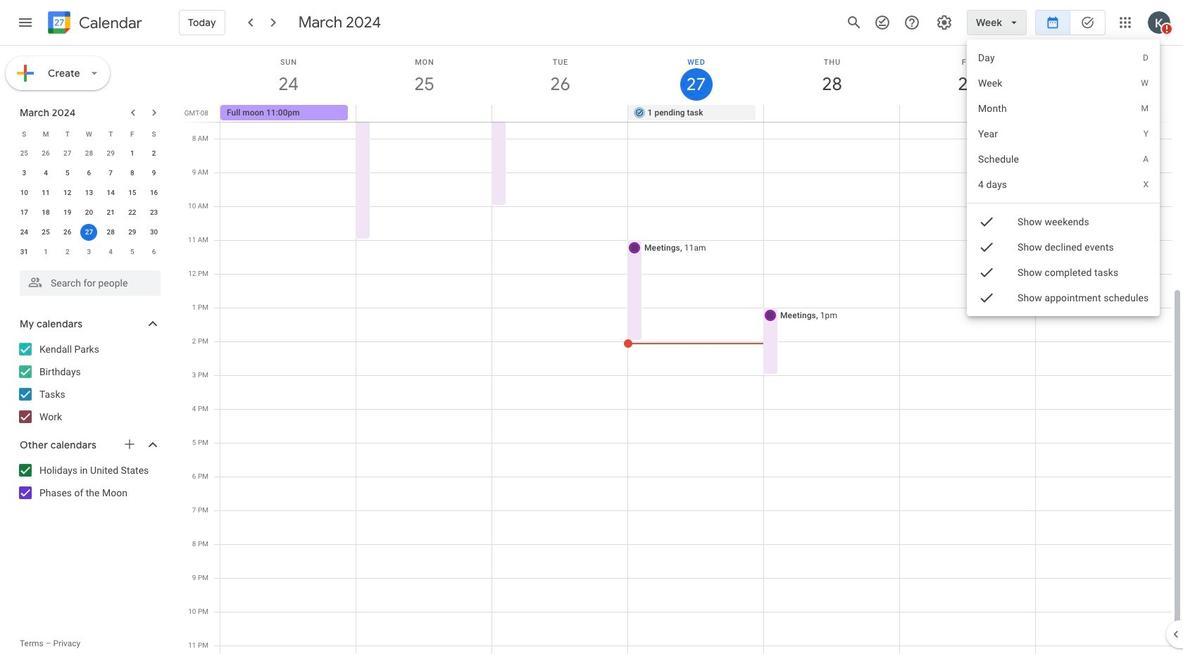 Task type: locate. For each thing, give the bounding box(es) containing it.
row group
[[13, 144, 165, 262]]

8 element
[[124, 165, 141, 182]]

4 checkbox item from the top
[[968, 285, 1161, 311]]

15 element
[[124, 185, 141, 202]]

heading
[[76, 14, 142, 31]]

grid
[[180, 46, 1184, 655]]

None search field
[[0, 265, 175, 296]]

february 26 element
[[37, 145, 54, 162]]

other calendars list
[[3, 459, 175, 505]]

26 element
[[59, 224, 76, 241]]

settings menu image
[[937, 14, 953, 31]]

28 element
[[102, 224, 119, 241]]

4 element
[[37, 165, 54, 182]]

menu
[[968, 39, 1161, 316]]

february 28 element
[[81, 145, 98, 162]]

7 element
[[102, 165, 119, 182]]

10 element
[[16, 185, 33, 202]]

cell
[[356, 105, 492, 122], [492, 105, 628, 122], [764, 105, 900, 122], [900, 105, 1036, 122], [1036, 105, 1172, 122], [78, 223, 100, 242]]

april 2 element
[[59, 244, 76, 261]]

row
[[214, 105, 1184, 122], [13, 124, 165, 144], [13, 144, 165, 163], [13, 163, 165, 183], [13, 183, 165, 203], [13, 203, 165, 223], [13, 223, 165, 242], [13, 242, 165, 262]]

april 1 element
[[37, 244, 54, 261]]

checkbox item
[[968, 209, 1161, 235], [968, 235, 1161, 260], [968, 260, 1161, 285], [968, 285, 1161, 311]]

20 element
[[81, 204, 98, 221]]

5 element
[[59, 165, 76, 182]]

3 checkbox item from the top
[[968, 260, 1161, 285]]

menu item
[[968, 45, 1161, 70], [968, 70, 1161, 96], [968, 96, 1161, 121], [968, 121, 1161, 147], [968, 147, 1161, 172], [968, 172, 1161, 197]]

23 element
[[146, 204, 163, 221]]

14 element
[[102, 185, 119, 202]]

3 menu item from the top
[[968, 96, 1161, 121]]

22 element
[[124, 204, 141, 221]]

9 element
[[146, 165, 163, 182]]

12 element
[[59, 185, 76, 202]]

19 element
[[59, 204, 76, 221]]

29 element
[[124, 224, 141, 241]]

1 checkbox item from the top
[[968, 209, 1161, 235]]

february 25 element
[[16, 145, 33, 162]]

21 element
[[102, 204, 119, 221]]

2 menu item from the top
[[968, 70, 1161, 96]]



Task type: describe. For each thing, give the bounding box(es) containing it.
heading inside calendar element
[[76, 14, 142, 31]]

30 element
[[146, 224, 163, 241]]

24 element
[[16, 224, 33, 241]]

my calendars list
[[3, 338, 175, 428]]

25 element
[[37, 224, 54, 241]]

6 element
[[81, 165, 98, 182]]

17 element
[[16, 204, 33, 221]]

13 element
[[81, 185, 98, 202]]

february 29 element
[[102, 145, 119, 162]]

cell inside 'march 2024' grid
[[78, 223, 100, 242]]

11 element
[[37, 185, 54, 202]]

march 2024 grid
[[13, 124, 165, 262]]

2 element
[[146, 145, 163, 162]]

february 27 element
[[59, 145, 76, 162]]

27, today element
[[81, 224, 98, 241]]

calendar element
[[45, 8, 142, 39]]

16 element
[[146, 185, 163, 202]]

6 menu item from the top
[[968, 172, 1161, 197]]

1 menu item from the top
[[968, 45, 1161, 70]]

april 4 element
[[102, 244, 119, 261]]

1 element
[[124, 145, 141, 162]]

main drawer image
[[17, 14, 34, 31]]

3 element
[[16, 165, 33, 182]]

31 element
[[16, 244, 33, 261]]

4 menu item from the top
[[968, 121, 1161, 147]]

april 6 element
[[146, 244, 163, 261]]

2 checkbox item from the top
[[968, 235, 1161, 260]]

18 element
[[37, 204, 54, 221]]

add other calendars image
[[123, 438, 137, 452]]

april 3 element
[[81, 244, 98, 261]]

5 menu item from the top
[[968, 147, 1161, 172]]

april 5 element
[[124, 244, 141, 261]]

Search for people text field
[[28, 271, 152, 296]]



Task type: vqa. For each thing, say whether or not it's contained in the screenshot.
the 1 element
yes



